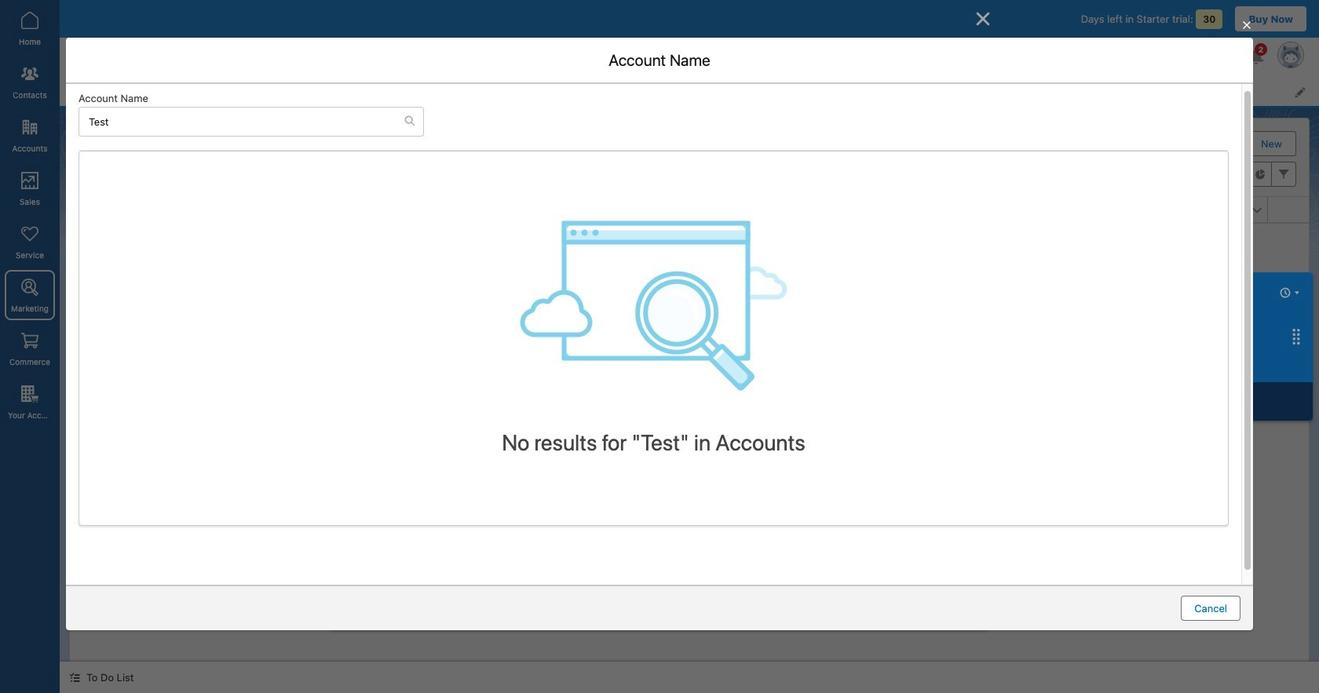 Task type: vqa. For each thing, say whether or not it's contained in the screenshot.
Status
yes



Task type: locate. For each thing, give the bounding box(es) containing it.
4 list item from the left
[[422, 77, 488, 106]]

text default image
[[69, 672, 80, 683]]

status
[[573, 335, 805, 523]]

Last Name text field
[[363, 275, 945, 300]]

1 list item from the left
[[160, 77, 243, 106]]

None text field
[[363, 391, 945, 417], [363, 492, 945, 537], [363, 391, 945, 417], [363, 492, 945, 537]]

list
[[160, 77, 1319, 106]]

action element
[[1268, 197, 1309, 223]]

text default image
[[404, 115, 415, 126]]

First Name text field
[[363, 231, 945, 256]]

Search All Contacts list view. search field
[[923, 162, 1112, 187]]

inverse image
[[974, 9, 992, 28]]

Search Accounts... text field
[[79, 107, 404, 135]]

all contacts|contacts|list view element
[[69, 118, 1310, 662]]

title element
[[517, 197, 714, 223]]

list item
[[160, 77, 243, 106], [243, 77, 335, 106], [335, 77, 422, 106], [422, 77, 488, 106]]



Task type: describe. For each thing, give the bounding box(es) containing it.
3 list item from the left
[[335, 77, 422, 106]]

item number element
[[70, 197, 117, 223]]

2 list item from the left
[[243, 77, 335, 106]]

contact owner alias element
[[1080, 197, 1277, 223]]

item number image
[[70, 197, 117, 222]]

action image
[[1268, 197, 1309, 222]]

phone element
[[705, 197, 893, 223]]

status inside all contacts|contacts|list view element
[[573, 335, 805, 523]]



